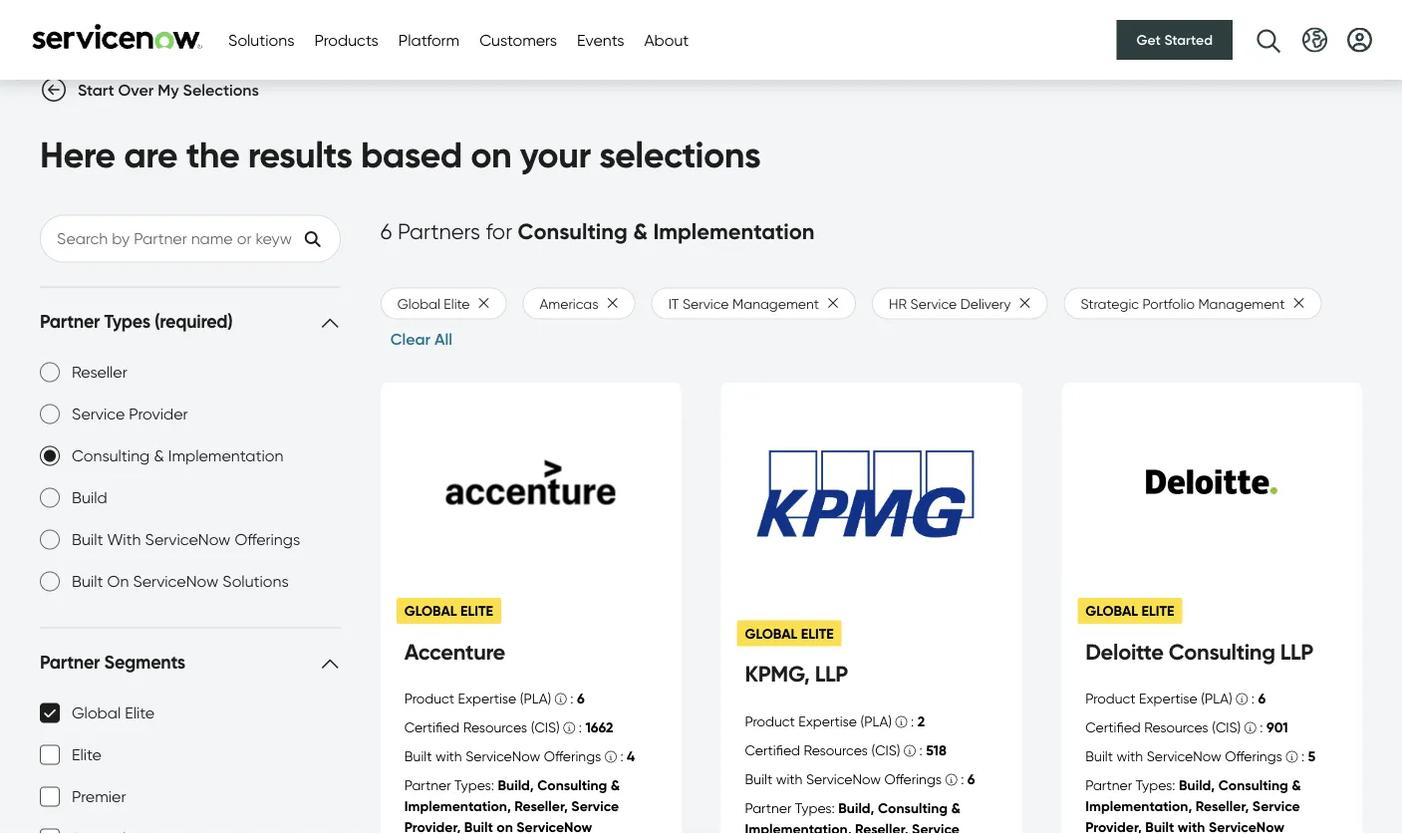 Task type: locate. For each thing, give the bounding box(es) containing it.
go to servicenow account image
[[1348, 27, 1373, 52]]

solutions button
[[228, 28, 295, 52]]

platform
[[398, 30, 460, 49]]

platform button
[[398, 28, 460, 52]]

customers button
[[480, 28, 557, 52]]

events button
[[577, 28, 624, 52]]

get started
[[1137, 31, 1213, 48]]

products button
[[314, 28, 379, 52]]

customers
[[480, 30, 557, 49]]

get
[[1137, 31, 1161, 48]]

servicenow image
[[30, 23, 204, 49]]

events
[[577, 30, 624, 49]]



Task type: describe. For each thing, give the bounding box(es) containing it.
about
[[644, 30, 689, 49]]

started
[[1165, 31, 1213, 48]]

solutions
[[228, 30, 295, 49]]

get started link
[[1117, 20, 1233, 60]]

size medium image
[[42, 78, 66, 102]]

about button
[[644, 28, 689, 52]]

products
[[314, 30, 379, 49]]



Task type: vqa. For each thing, say whether or not it's contained in the screenshot.
Our
no



